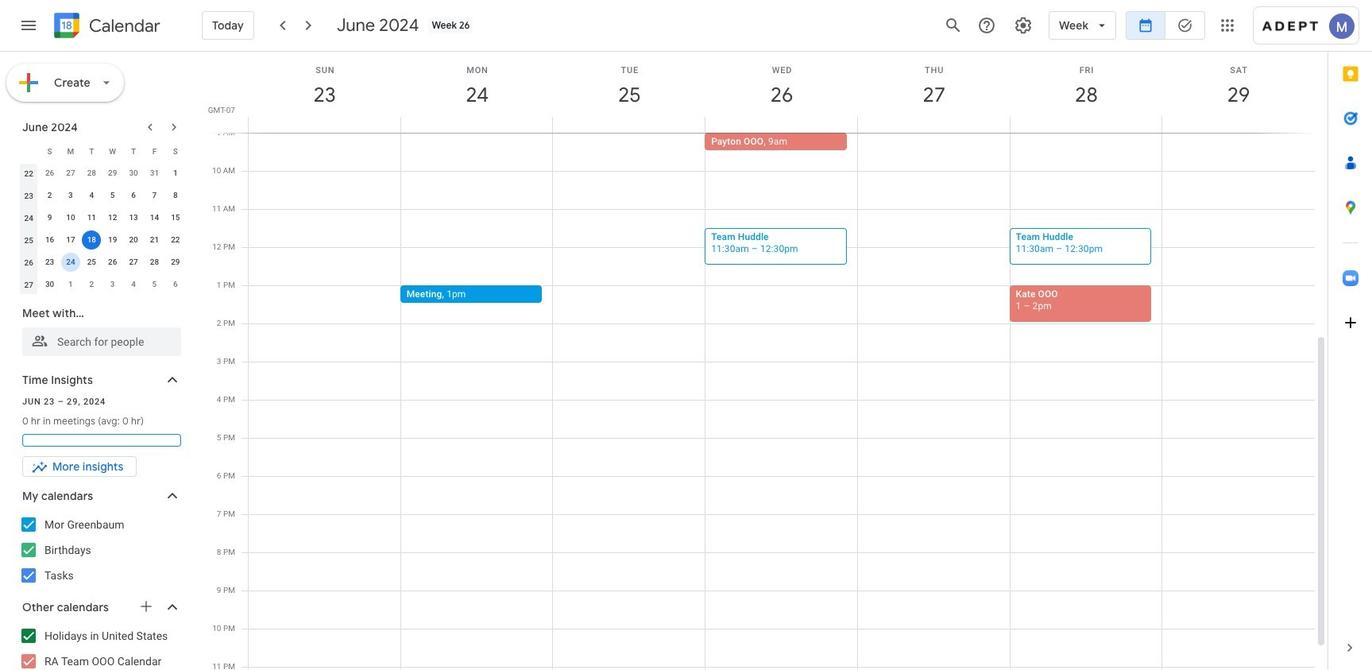 Task type: vqa. For each thing, say whether or not it's contained in the screenshot.
24 ELEMENT
yes



Task type: describe. For each thing, give the bounding box(es) containing it.
23 element
[[40, 253, 59, 272]]

july 5 element
[[145, 275, 164, 294]]

sunday, june 23 element
[[249, 52, 401, 118]]

10 element
[[61, 208, 80, 227]]

15 element
[[166, 208, 185, 227]]

july 2 element
[[82, 275, 101, 294]]

17 element
[[61, 231, 80, 250]]

row group inside june 2024 grid
[[18, 162, 186, 296]]

saturday, june 29 element
[[1163, 52, 1316, 118]]

19 element
[[103, 231, 122, 250]]

heading inside calendar element
[[86, 16, 160, 35]]

may 28 element
[[82, 164, 101, 183]]

july 3 element
[[103, 275, 122, 294]]

column header inside june 2024 grid
[[18, 140, 39, 162]]

14 element
[[145, 208, 164, 227]]

add other calendars image
[[138, 599, 154, 615]]

22 element
[[166, 231, 185, 250]]

wednesday, june 26 element
[[706, 52, 859, 118]]

may 27 element
[[61, 164, 80, 183]]

29 element
[[166, 253, 185, 272]]

30 element
[[40, 275, 59, 294]]

13 element
[[124, 208, 143, 227]]

other calendars list
[[3, 623, 197, 670]]

3 element
[[61, 186, 80, 205]]

21 element
[[145, 231, 164, 250]]

may 31 element
[[145, 164, 164, 183]]

july 1 element
[[61, 275, 80, 294]]

july 6 element
[[166, 275, 185, 294]]

5 element
[[103, 186, 122, 205]]

9 element
[[40, 208, 59, 227]]

may 30 element
[[124, 164, 143, 183]]

12 element
[[103, 208, 122, 227]]

8 element
[[166, 186, 185, 205]]

tuesday, june 25 element
[[554, 52, 706, 118]]



Task type: locate. For each thing, give the bounding box(es) containing it.
20 element
[[124, 231, 143, 250]]

6 element
[[124, 186, 143, 205]]

18, today element
[[82, 231, 101, 250]]

7 element
[[145, 186, 164, 205]]

row group
[[18, 162, 186, 296]]

Search for people to meet text field
[[32, 328, 172, 356]]

None search field
[[0, 299, 197, 356]]

row
[[242, 104, 1328, 142], [18, 140, 186, 162], [18, 162, 186, 184], [18, 184, 186, 207], [18, 207, 186, 229], [18, 229, 186, 251], [18, 251, 186, 273], [18, 273, 186, 296]]

june 2024 grid
[[15, 140, 186, 296]]

heading
[[86, 16, 160, 35]]

thursday, june 27 element
[[859, 52, 1011, 118]]

16 element
[[40, 231, 59, 250]]

may 29 element
[[103, 164, 122, 183]]

1 element
[[166, 164, 185, 183]]

2 element
[[40, 186, 59, 205]]

11 element
[[82, 208, 101, 227]]

tab list
[[1329, 52, 1373, 626]]

grid
[[204, 52, 1328, 670]]

settings menu image
[[1015, 16, 1034, 35]]

25 element
[[82, 253, 101, 272]]

26 element
[[103, 253, 122, 272]]

may 26 element
[[40, 164, 59, 183]]

column header
[[248, 52, 401, 133], [400, 52, 554, 133], [553, 52, 706, 133], [705, 52, 859, 133], [858, 52, 1011, 133], [1010, 52, 1163, 133], [1163, 52, 1316, 133], [18, 140, 39, 162]]

27 element
[[124, 253, 143, 272]]

july 4 element
[[124, 275, 143, 294]]

monday, june 24 element
[[401, 52, 554, 118]]

24 element
[[61, 253, 80, 272]]

4 element
[[82, 186, 101, 205]]

my calendars list
[[3, 512, 197, 588]]

friday, june 28 element
[[1011, 52, 1163, 118]]

cell
[[554, 117, 706, 130], [859, 117, 1011, 130], [1011, 117, 1163, 130], [81, 229, 102, 251], [60, 251, 81, 273]]

main drawer image
[[19, 16, 38, 35]]

calendar element
[[51, 10, 160, 45]]

28 element
[[145, 253, 164, 272]]



